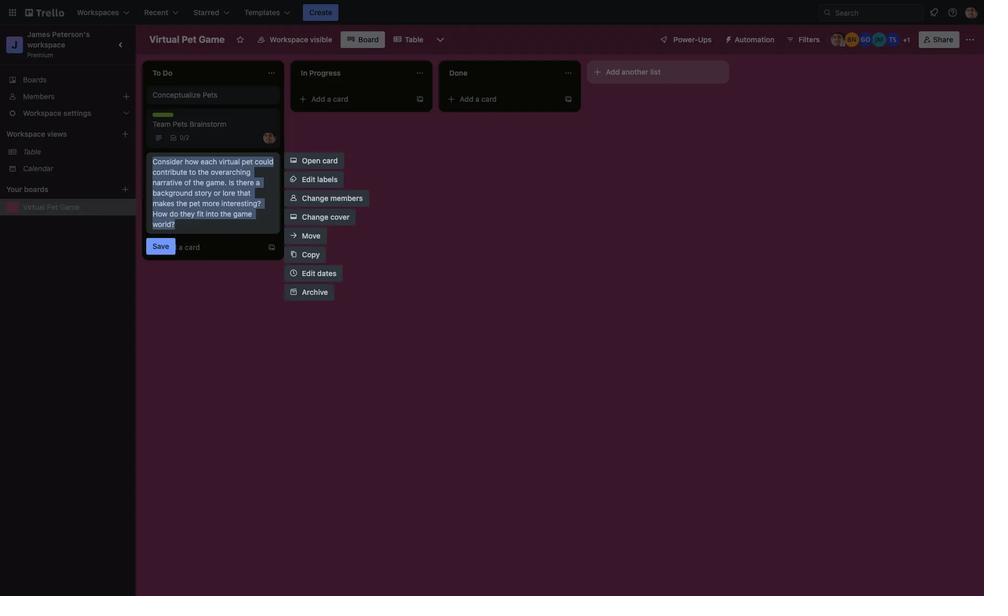 Task type: vqa. For each thing, say whether or not it's contained in the screenshot.
and in the Unlimited boards Advanced checklists Admin and security features Unlimited automations And more!
no



Task type: locate. For each thing, give the bounding box(es) containing it.
james
[[27, 30, 50, 39]]

0 horizontal spatial add a card
[[163, 243, 200, 252]]

1 vertical spatial table
[[23, 147, 41, 156]]

add inside add another list button
[[606, 67, 620, 76]]

open information menu image
[[948, 7, 958, 18]]

1 horizontal spatial virtual pet game
[[149, 34, 225, 45]]

1 vertical spatial edit
[[302, 269, 315, 278]]

pet down 'your boards with 1 items' 'element'
[[47, 203, 58, 212]]

workspace left visible on the left top of page
[[270, 35, 308, 44]]

james peterson's workspace premium
[[27, 30, 92, 59]]

2 horizontal spatial add a card button
[[443, 91, 560, 108]]

how
[[185, 157, 199, 166]]

virtual
[[219, 157, 240, 166]]

table link up calendar link
[[23, 147, 130, 157]]

board link
[[341, 31, 385, 48]]

conceptualize
[[153, 90, 201, 99]]

how
[[153, 209, 168, 218]]

0 vertical spatial table link
[[387, 31, 430, 48]]

copy button
[[284, 247, 326, 263]]

filters button
[[783, 31, 823, 48]]

add a card for create from template… image to the right's "add a card" "button"
[[311, 95, 348, 103]]

add for create from template… icon's "add a card" "button"
[[460, 95, 474, 103]]

1 vertical spatial pet
[[47, 203, 58, 212]]

table left customize views image
[[405, 35, 424, 44]]

edit left dates
[[302, 269, 315, 278]]

add a card for create from template… icon's "add a card" "button"
[[460, 95, 497, 103]]

virtual pet game
[[149, 34, 225, 45], [23, 203, 80, 212]]

ups
[[698, 35, 712, 44]]

j link
[[6, 37, 23, 53]]

save
[[153, 242, 169, 251]]

automation button
[[720, 31, 781, 48]]

pet left star or unstar board image
[[182, 34, 197, 45]]

your
[[6, 185, 22, 194]]

a inside consider how each virtual pet could contribute to the overarching narrative of the game. is there a background story or lore that makes the pet more interesting? how do they fit into the game world?
[[256, 178, 260, 187]]

create from template… image
[[564, 95, 573, 103]]

move button
[[284, 228, 327, 244]]

members
[[23, 92, 55, 101]]

0 horizontal spatial virtual pet game
[[23, 203, 80, 212]]

automation
[[735, 35, 775, 44]]

do
[[170, 209, 178, 218]]

workspace
[[270, 35, 308, 44], [6, 130, 45, 138]]

is
[[229, 178, 234, 187]]

Search field
[[832, 5, 923, 20]]

task
[[170, 113, 184, 121]]

each
[[201, 157, 217, 166]]

pet left could
[[242, 157, 253, 166]]

conceptualize pets
[[153, 90, 218, 99]]

a for "add a card" "button" related to create from template… image to the bottom
[[179, 243, 183, 252]]

0 notifications image
[[928, 6, 940, 19]]

2 horizontal spatial add a card
[[460, 95, 497, 103]]

0 vertical spatial edit
[[302, 175, 315, 184]]

0 horizontal spatial add a card button
[[146, 239, 263, 256]]

they
[[180, 209, 195, 218]]

0 horizontal spatial james peterson (jamespeterson93) image
[[263, 132, 276, 144]]

add another list
[[606, 67, 661, 76]]

pet inside "text box"
[[182, 34, 197, 45]]

2 edit from the top
[[302, 269, 315, 278]]

james peterson (jamespeterson93) image
[[965, 6, 978, 19], [831, 32, 846, 47], [263, 132, 276, 144]]

1 vertical spatial game
[[60, 203, 80, 212]]

power-ups
[[674, 35, 712, 44]]

1 horizontal spatial add a card
[[311, 95, 348, 103]]

pets up brainstorm
[[203, 90, 218, 99]]

0 vertical spatial virtual pet game
[[149, 34, 225, 45]]

2
[[186, 134, 189, 142]]

0 vertical spatial pets
[[203, 90, 218, 99]]

overarching
[[211, 168, 251, 177]]

1 change from the top
[[302, 194, 329, 203]]

create a view image
[[121, 130, 130, 138]]

1 horizontal spatial pet
[[182, 34, 197, 45]]

gary orlando (garyorlando) image
[[858, 32, 873, 47]]

1 vertical spatial table link
[[23, 147, 130, 157]]

game.
[[206, 178, 227, 187]]

change for change cover
[[302, 213, 329, 222]]

game
[[199, 34, 225, 45], [60, 203, 80, 212]]

table up calendar
[[23, 147, 41, 156]]

1 horizontal spatial pet
[[242, 157, 253, 166]]

add a card button for create from template… image to the bottom
[[146, 239, 263, 256]]

0 vertical spatial pet
[[242, 157, 253, 166]]

edit labels
[[302, 175, 338, 184]]

1 vertical spatial workspace
[[6, 130, 45, 138]]

pet up fit
[[189, 199, 200, 208]]

team
[[153, 113, 169, 121], [153, 120, 171, 129]]

1 horizontal spatial game
[[199, 34, 225, 45]]

your boards with 1 items element
[[6, 183, 106, 196]]

narrative
[[153, 178, 182, 187]]

pets inside team task team pets brainstorm
[[173, 120, 188, 129]]

the right of at the left top of page
[[193, 178, 204, 187]]

1 horizontal spatial table
[[405, 35, 424, 44]]

add a card button
[[295, 91, 412, 108], [443, 91, 560, 108], [146, 239, 263, 256]]

0 vertical spatial create from template… image
[[416, 95, 424, 103]]

game down 'your boards with 1 items' 'element'
[[60, 203, 80, 212]]

Consider how each virtual pet could contribute to the overarching narrative of the game. Is there a background story or lore that makes the pet more interesting? How do they fit into the game world? text field
[[153, 157, 274, 230]]

0 horizontal spatial create from template… image
[[267, 243, 276, 252]]

0 horizontal spatial virtual
[[23, 203, 45, 212]]

1 vertical spatial virtual
[[23, 203, 45, 212]]

0 vertical spatial game
[[199, 34, 225, 45]]

0 vertical spatial workspace
[[270, 35, 308, 44]]

ben nelson (bennelson96) image
[[845, 32, 859, 47]]

workspace visible
[[270, 35, 332, 44]]

premium
[[27, 51, 53, 59]]

there
[[236, 178, 254, 187]]

james peterson (jamespeterson93) image right open information menu icon
[[965, 6, 978, 19]]

2 change from the top
[[302, 213, 329, 222]]

table link
[[387, 31, 430, 48], [23, 147, 130, 157]]

change inside button
[[302, 194, 329, 203]]

add a card button for create from template… icon
[[443, 91, 560, 108]]

consider how each virtual pet could contribute to the overarching narrative of the game. is there a background story or lore that makes the pet more interesting? how do they fit into the game world? link
[[153, 157, 274, 230]]

0 vertical spatial pet
[[182, 34, 197, 45]]

the right to
[[198, 168, 209, 177]]

1 vertical spatial pets
[[173, 120, 188, 129]]

0 horizontal spatial table link
[[23, 147, 130, 157]]

james peterson (jamespeterson93) image left gary orlando (garyorlando) icon
[[831, 32, 846, 47]]

0 / 2
[[180, 134, 189, 142]]

1 edit from the top
[[302, 175, 315, 184]]

workspace left 'views'
[[6, 130, 45, 138]]

1 horizontal spatial workspace
[[270, 35, 308, 44]]

contribute
[[153, 168, 187, 177]]

game left star or unstar board image
[[199, 34, 225, 45]]

change up move
[[302, 213, 329, 222]]

add a card
[[311, 95, 348, 103], [460, 95, 497, 103], [163, 243, 200, 252]]

0 horizontal spatial pet
[[189, 199, 200, 208]]

0 vertical spatial change
[[302, 194, 329, 203]]

game
[[233, 209, 252, 218]]

open
[[302, 156, 321, 165]]

peterson's
[[52, 30, 90, 39]]

pets up "0"
[[173, 120, 188, 129]]

card for create from template… icon's "add a card" "button"
[[481, 95, 497, 103]]

board
[[358, 35, 379, 44]]

1 vertical spatial create from template… image
[[267, 243, 276, 252]]

move
[[302, 231, 321, 240]]

0 horizontal spatial pets
[[173, 120, 188, 129]]

workspace visible button
[[251, 31, 339, 48]]

0 horizontal spatial pet
[[47, 203, 58, 212]]

1 horizontal spatial james peterson (jamespeterson93) image
[[831, 32, 846, 47]]

1 vertical spatial change
[[302, 213, 329, 222]]

copy
[[302, 250, 320, 259]]

edit left labels on the top of page
[[302, 175, 315, 184]]

add for add another list button
[[606, 67, 620, 76]]

0 vertical spatial virtual
[[149, 34, 179, 45]]

2 vertical spatial james peterson (jamespeterson93) image
[[263, 132, 276, 144]]

0 horizontal spatial table
[[23, 147, 41, 156]]

boards
[[24, 185, 48, 194]]

open card
[[302, 156, 338, 165]]

a
[[327, 95, 331, 103], [475, 95, 480, 103], [256, 178, 260, 187], [179, 243, 183, 252]]

edit for edit labels
[[302, 175, 315, 184]]

more
[[202, 199, 219, 208]]

list
[[650, 67, 661, 76]]

table link left customize views image
[[387, 31, 430, 48]]

labels
[[317, 175, 338, 184]]

james peterson (jamespeterson93) image up the edit card icon
[[263, 132, 276, 144]]

primary element
[[0, 0, 984, 25]]

0 vertical spatial james peterson (jamespeterson93) image
[[965, 6, 978, 19]]

sm image
[[720, 31, 735, 46]]

into
[[206, 209, 218, 218]]

visible
[[310, 35, 332, 44]]

that
[[237, 189, 251, 197]]

team task team pets brainstorm
[[153, 113, 226, 129]]

1 horizontal spatial virtual
[[149, 34, 179, 45]]

change down "edit labels" button
[[302, 194, 329, 203]]

pet
[[242, 157, 253, 166], [189, 199, 200, 208]]

1 horizontal spatial create from template… image
[[416, 95, 424, 103]]

search image
[[823, 8, 832, 17]]

1 team from the top
[[153, 113, 169, 121]]

2 horizontal spatial james peterson (jamespeterson93) image
[[965, 6, 978, 19]]

change for change members
[[302, 194, 329, 203]]

edit dates
[[302, 269, 337, 278]]

change cover
[[302, 213, 350, 222]]

workspace inside button
[[270, 35, 308, 44]]

1 horizontal spatial add a card button
[[295, 91, 412, 108]]

add for create from template… image to the right's "add a card" "button"
[[311, 95, 325, 103]]

create from template… image
[[416, 95, 424, 103], [267, 243, 276, 252]]

a for create from template… icon's "add a card" "button"
[[475, 95, 480, 103]]

color: bold lime, title: "team task" element
[[153, 113, 184, 121]]

card for create from template… image to the right's "add a card" "button"
[[333, 95, 348, 103]]

conceptualize pets link
[[153, 90, 274, 100]]

0 horizontal spatial workspace
[[6, 130, 45, 138]]

change inside 'button'
[[302, 213, 329, 222]]

game inside "text box"
[[199, 34, 225, 45]]

change members button
[[284, 190, 369, 207]]



Task type: describe. For each thing, give the bounding box(es) containing it.
makes
[[153, 199, 174, 208]]

to
[[189, 168, 196, 177]]

0
[[180, 134, 184, 142]]

or
[[214, 189, 221, 197]]

world?
[[153, 220, 175, 229]]

show menu image
[[965, 34, 975, 45]]

power-ups button
[[653, 31, 718, 48]]

consider
[[153, 157, 183, 166]]

edit labels button
[[284, 171, 344, 188]]

lore
[[223, 189, 235, 197]]

+
[[903, 36, 907, 44]]

boards
[[23, 75, 47, 84]]

filters
[[799, 35, 820, 44]]

your boards
[[6, 185, 48, 194]]

members
[[330, 194, 363, 203]]

add board image
[[121, 185, 130, 194]]

virtual pet game link
[[23, 202, 130, 213]]

add another list button
[[587, 61, 729, 84]]

calendar
[[23, 164, 53, 173]]

virtual inside "text box"
[[149, 34, 179, 45]]

2 team from the top
[[153, 120, 171, 129]]

brainstorm
[[190, 120, 226, 129]]

a for create from template… image to the right's "add a card" "button"
[[327, 95, 331, 103]]

workspace for workspace visible
[[270, 35, 308, 44]]

change members
[[302, 194, 363, 203]]

calendar link
[[23, 164, 130, 174]]

create button
[[303, 4, 339, 21]]

0 horizontal spatial game
[[60, 203, 80, 212]]

add a card button for create from template… image to the right
[[295, 91, 412, 108]]

share button
[[919, 31, 960, 48]]

james peterson's workspace link
[[27, 30, 92, 49]]

james peterson (jamespeterson93) image inside primary element
[[965, 6, 978, 19]]

jeremy miller (jeremymiller198) image
[[872, 32, 886, 47]]

workspace views
[[6, 130, 67, 138]]

the right 'into'
[[220, 209, 231, 218]]

interesting?
[[221, 199, 261, 208]]

1 horizontal spatial pets
[[203, 90, 218, 99]]

members link
[[0, 88, 136, 105]]

the up they
[[176, 199, 187, 208]]

dates
[[317, 269, 337, 278]]

add a card for "add a card" "button" related to create from template… image to the bottom
[[163, 243, 200, 252]]

cover
[[330, 213, 350, 222]]

of
[[184, 178, 191, 187]]

add for "add a card" "button" related to create from template… image to the bottom
[[163, 243, 177, 252]]

card for "add a card" "button" related to create from template… image to the bottom
[[185, 243, 200, 252]]

0 vertical spatial table
[[405, 35, 424, 44]]

open card link
[[284, 153, 344, 169]]

team pets brainstorm link
[[153, 119, 274, 130]]

1 vertical spatial virtual pet game
[[23, 203, 80, 212]]

background
[[153, 189, 193, 197]]

share
[[933, 35, 953, 44]]

fit
[[197, 209, 204, 218]]

tara schultz (taraschultz7) image
[[885, 32, 900, 47]]

star or unstar board image
[[236, 36, 245, 44]]

1 vertical spatial pet
[[189, 199, 200, 208]]

edit for edit dates
[[302, 269, 315, 278]]

archive
[[302, 288, 328, 297]]

change cover button
[[284, 209, 356, 226]]

views
[[47, 130, 67, 138]]

another
[[622, 67, 649, 76]]

archive button
[[284, 284, 334, 301]]

j
[[12, 39, 18, 51]]

save button
[[146, 238, 175, 255]]

1 horizontal spatial table link
[[387, 31, 430, 48]]

1
[[907, 36, 910, 44]]

boards link
[[0, 72, 136, 88]]

/
[[184, 134, 186, 142]]

could
[[255, 157, 274, 166]]

Board name text field
[[144, 31, 230, 48]]

+ 1
[[903, 36, 910, 44]]

power-
[[674, 35, 698, 44]]

1 vertical spatial james peterson (jamespeterson93) image
[[831, 32, 846, 47]]

edit card image
[[266, 157, 275, 166]]

virtual pet game inside "text box"
[[149, 34, 225, 45]]

workspace for workspace views
[[6, 130, 45, 138]]

edit dates button
[[284, 265, 343, 282]]

create
[[309, 8, 332, 17]]

customize views image
[[435, 34, 445, 45]]

story
[[195, 189, 212, 197]]

workspace
[[27, 40, 65, 49]]



